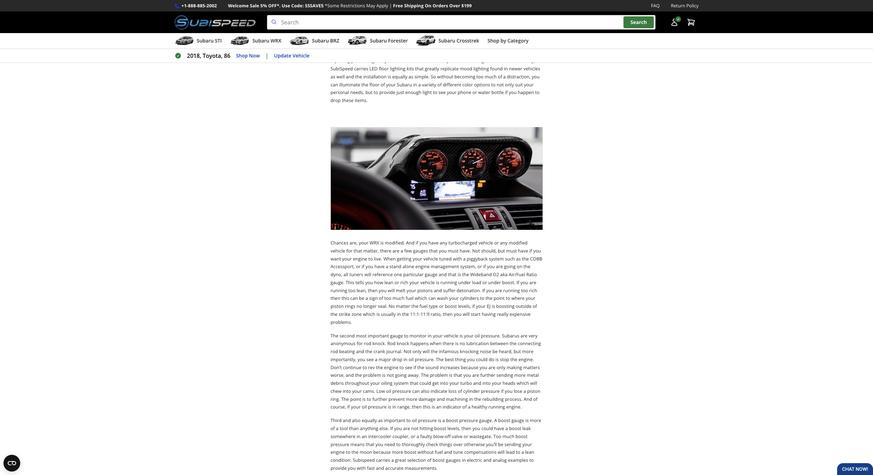 Task type: describe. For each thing, give the bounding box(es) containing it.
vehicles
[[524, 66, 540, 72]]

the down 'subarus'
[[510, 341, 517, 347]]

you down intercooler
[[376, 441, 383, 448]]

have up management
[[429, 240, 439, 246]]

can inside 'with the acceleration of led technology in the last few years, we have learned that led lighting produces a brighter beam of light while consuming less energy. so doing something as simple as replacing your halogen-style dome bulbs with an led option makes a big difference. additionally, subispeed carries led floor lighting kits that greatly replicate mood lighting found in newer vehicles as well and the installation is equally as simple. so without becoming too much of a distraction, you can illuminate the floor of your subaru in a variety of different color options to not only suit your personal needs, but to provide just enough light to see your phone or water bottle if you happen to drop these items.'
[[331, 81, 338, 88]]

healthy
[[472, 404, 487, 410]]

1 horizontal spatial so
[[465, 50, 470, 56]]

shop for shop by category
[[488, 37, 499, 44]]

as inside third and also equally as important to oil pressure is a boost pressure gauge. a boost gauge is more of a tool than anything else. if you are not hitting boost levels, then you could have a boost leak somewhere in an intercooler coupler, or a faulty blow-off valve or wastegate. too much boost pressure means that you need to thoroughly check things over otherwise you'll be sending your engine to the moon because more boost without fuel and tune compensations will lead to a lean condition. subispeed carries a great selection of boost gauges in electric and analog examples to provide you with fast and accurate measurements.
[[378, 418, 383, 424]]

too up where
[[521, 287, 528, 294]]

simple
[[514, 50, 528, 56]]

well
[[336, 73, 345, 80]]

0 vertical spatial if
[[517, 279, 519, 286]]

melt
[[396, 287, 405, 294]]

particular
[[403, 272, 424, 278]]

the down the matter
[[402, 311, 409, 317]]

engine inside the second most important gauge to monitor in your vehicle is your oil pressure. subarus are very anonymous for rod knock. rod knock happens when there is no lubrication between the connecting rod beating and the crank journal. not only will the infamous knocking noise be heard, but more importantly, you see a major drop in oil pressure. the best thing you could do is stop the engine. don't continue to rev the engine to see if the sound increases because you are only making matters worse, and the problem is not going away. the problem is that you are further sending more metal debris throughout your oiling system that could get into your turbo and into your heads which will chew into your cams. low oil pressure can also indicate loss of cylinder pressure if you lose a piston ring. the point is to further prevent more damage and machining in the rebuilding process. and of course, if your oil pressure is in range, then this is an indicator of a healthy running engine.
[[384, 364, 398, 371]]

have down modified
[[518, 248, 528, 254]]

the up healthy
[[474, 396, 481, 402]]

going inside the second most important gauge to monitor in your vehicle is your oil pressure. subarus are very anonymous for rod knock. rod knock happens when there is no lubrication between the connecting rod beating and the crank journal. not only will the infamous knocking noise be heard, but more importantly, you see a major drop in oil pressure. the best thing you could do is stop the engine. don't continue to rev the engine to see if the sound increases because you are only making matters worse, and the problem is not going away. the problem is that you are further sending more metal debris throughout your oiling system that could get into your turbo and into your heads which will chew into your cams. low oil pressure can also indicate loss of cylinder pressure if you lose a piston ring. the point is to further prevent more damage and machining in the rebuilding process. and of course, if your oil pressure is in range, then this is an indicator of a healthy running engine.
[[395, 372, 407, 379]]

an inside third and also equally as important to oil pressure is a boost pressure gauge. a boost gauge is more of a tool than anything else. if you are not hitting boost levels, then you could have a boost leak somewhere in an intercooler coupler, or a faulty blow-off valve or wastegate. too much boost pressure means that you need to thoroughly check things over otherwise you'll be sending your engine to the moon because more boost without fuel and tune compensations will lead to a lean condition. subispeed carries a great selection of boost gauges in electric and analog examples to provide you with fast and accurate measurements.
[[362, 434, 367, 440]]

0 horizontal spatial into
[[343, 388, 351, 395]]

oil up lubrication
[[475, 333, 480, 339]]

aka
[[500, 272, 508, 278]]

system inside the second most important gauge to monitor in your vehicle is your oil pressure. subarus are very anonymous for rod knock. rod knock happens when there is no lubrication between the connecting rod beating and the crank journal. not only will the infamous knocking noise be heard, but more importantly, you see a major drop in oil pressure. the best thing you could do is stop the engine. don't continue to rev the engine to see if the sound increases because you are only making matters worse, and the problem is not going away. the problem is that you are further sending more metal debris throughout your oiling system that could get into your turbo and into your heads which will chew into your cams. low oil pressure can also indicate loss of cylinder pressure if you lose a piston ring. the point is to further prevent more damage and machining in the rebuilding process. and of course, if your oil pressure is in range, then this is an indicator of a healthy running engine.
[[394, 380, 409, 387]]

if down heads
[[501, 388, 504, 395]]

dome
[[392, 58, 404, 64]]

have inside third and also equally as important to oil pressure is a boost pressure gauge. a boost gauge is more of a tool than anything else. if you are not hitting boost levels, then you could have a boost leak somewhere in an intercooler coupler, or a faulty blow-off valve or wastegate. too much boost pressure means that you need to thoroughly check things over otherwise you'll be sending your engine to the moon because more boost without fuel and tune compensations will lead to a lean condition. subispeed carries a great selection of boost gauges in electric and analog examples to provide you with fast and accurate measurements.
[[494, 426, 504, 432]]

to down variety
[[433, 89, 437, 96]]

to left rev
[[363, 364, 367, 371]]

return
[[671, 2, 685, 9]]

chew
[[331, 388, 342, 395]]

shop now link
[[236, 52, 260, 60]]

ratio,
[[431, 311, 442, 317]]

the left strike
[[331, 311, 338, 317]]

if inside 'with the acceleration of led technology in the last few years, we have learned that led lighting produces a brighter beam of light while consuming less energy. so doing something as simple as replacing your halogen-style dome bulbs with an led option makes a big difference. additionally, subispeed carries led floor lighting kits that greatly replicate mood lighting found in newer vehicles as well and the installation is equally as simple. so without becoming too much of a distraction, you can illuminate the floor of your subaru in a variety of different color options to not only suit your personal needs, but to provide just enough light to see your phone or water bottle if you happen to drop these items.'
[[505, 89, 508, 96]]

to up condition.
[[346, 449, 350, 456]]

much inside 'with the acceleration of led technology in the last few years, we have learned that led lighting produces a brighter beam of light while consuming less energy. so doing something as simple as replacing your halogen-style dome bulbs with an led option makes a big difference. additionally, subispeed carries led floor lighting kits that greatly replicate mood lighting found in newer vehicles as well and the installation is equally as simple. so without becoming too much of a distraction, you can illuminate the floor of your subaru in a variety of different color options to not only suit your personal needs, but to provide just enough light to see your phone or water bottle if you happen to drop these items.'
[[485, 73, 497, 80]]

1 horizontal spatial rod
[[364, 341, 371, 347]]

you up turbo
[[463, 372, 471, 379]]

is inside 'with the acceleration of led technology in the last few years, we have learned that led lighting produces a brighter beam of light while consuming less energy. so doing something as simple as replacing your halogen-style dome bulbs with an led option makes a big difference. additionally, subispeed carries led floor lighting kits that greatly replicate mood lighting found in newer vehicles as well and the installation is equally as simple. so without becoming too much of a distraction, you can illuminate the floor of your subaru in a variety of different color options to not only suit your personal needs, but to provide just enough light to see your phone or water bottle if you happen to drop these items.'
[[388, 73, 391, 80]]

0 horizontal spatial |
[[265, 52, 269, 60]]

to right "happen"
[[535, 89, 540, 96]]

importantly,
[[331, 357, 356, 363]]

if right course,
[[347, 404, 350, 410]]

which inside the second most important gauge to monitor in your vehicle is your oil pressure. subarus are very anonymous for rod knock. rod knock happens when there is no lubrication between the connecting rod beating and the crank journal. not only will the infamous knocking noise be heard, but more importantly, you see a major drop in oil pressure. the best thing you could do is stop the engine. don't continue to rev the engine to see if the sound increases because you are only making matters worse, and the problem is not going away. the problem is that you are further sending more metal debris throughout your oiling system that could get into your turbo and into your heads which will chew into your cams. low oil pressure can also indicate loss of cylinder pressure if you lose a piston ring. the point is to further prevent more damage and machining in the rebuilding process. and of course, if your oil pressure is in range, then this is an indicator of a healthy running engine.
[[517, 380, 529, 387]]

of right loss
[[458, 388, 462, 395]]

boost inside "chances are, your wrx is modified. and if you have any turbocharged vehicle or any modified vehicle for that matter, there are a few gauges that you must have. not should, but must have if you want your engine to live. when getting your vehicle tuned with a piggyback system such as the cobb accessport, or if you have a stand alone engine management system, or if you are going on the dyno, all tuners will reference one particular gauge and that is the wideband o2 aka air/fuel ratio gauge. this tells you how lean or rich your vehicle is running under load or under boost. if you are running too lean, then you will melt your pistons and suffer detonation. if you are running too rich then this can be a sign of too much fuel which can wash your cylinders to the point to where your piston rings no longer seal. no matter the fuel type or boost levels, if your ej is boosting outside of the strike zone which is usually in the 11:1-11:9 ratio, then you will start having really expensive problems."
[[445, 303, 457, 310]]

gauges inside third and also equally as important to oil pressure is a boost pressure gauge. a boost gauge is more of a tool than anything else. if you are not hitting boost levels, then you could have a boost leak somewhere in an intercooler coupler, or a faulty blow-off valve or wastegate. too much boost pressure means that you need to thoroughly check things over otherwise you'll be sending your engine to the moon because more boost without fuel and tune compensations will lead to a lean condition. subispeed carries a great selection of boost gauges in electric and analog examples to provide you with fast and accurate measurements.
[[446, 457, 461, 464]]

to down installation
[[374, 89, 378, 96]]

because inside third and also equally as important to oil pressure is a boost pressure gauge. a boost gauge is more of a tool than anything else. if you are not hitting boost levels, then you could have a boost leak somewhere in an intercooler coupler, or a faulty blow-off valve or wastegate. too much boost pressure means that you need to thoroughly check things over otherwise you'll be sending your engine to the moon because more boost without fuel and tune compensations will lead to a lean condition. subispeed carries a great selection of boost gauges in electric and analog examples to provide you with fast and accurate measurements.
[[373, 449, 391, 456]]

you down heads
[[505, 388, 513, 395]]

the second most important gauge to monitor in your vehicle is your oil pressure. subarus are very anonymous for rod knock. rod knock happens when there is no lubrication between the connecting rod beating and the crank journal. not only will the infamous knocking noise be heard, but more importantly, you see a major drop in oil pressure. the best thing you could do is stop the engine. don't continue to rev the engine to see if the sound increases because you are only making matters worse, and the problem is not going away. the problem is that you are further sending more metal debris throughout your oiling system that could get into your turbo and into your heads which will chew into your cams. low oil pressure can also indicate loss of cylinder pressure if you lose a piston ring. the point is to further prevent more damage and machining in the rebuilding process. and of course, if your oil pressure is in range, then this is an indicator of a healthy running engine.
[[331, 333, 541, 410]]

great
[[395, 457, 406, 464]]

2 horizontal spatial lighting
[[515, 42, 530, 48]]

to up bottle
[[491, 81, 496, 88]]

subispeed
[[353, 457, 375, 464]]

update vehicle
[[274, 52, 310, 59]]

if up start
[[472, 303, 475, 310]]

engine up particular
[[415, 264, 430, 270]]

provide inside third and also equally as important to oil pressure is a boost pressure gauge. a boost gauge is more of a tool than anything else. if you are not hitting boost levels, then you could have a boost leak somewhere in an intercooler coupler, or a faulty blow-off valve or wastegate. too much boost pressure means that you need to thoroughly check things over otherwise you'll be sending your engine to the moon because more boost without fuel and tune compensations will lead to a lean condition. subispeed carries a great selection of boost gauges in electric and analog examples to provide you with fast and accurate measurements.
[[331, 465, 347, 472]]

your left 'ej'
[[476, 303, 486, 310]]

is down cams.
[[362, 396, 366, 402]]

your up accessport,
[[342, 256, 352, 262]]

code:
[[291, 2, 304, 9]]

thing
[[455, 357, 466, 363]]

sending inside third and also equally as important to oil pressure is a boost pressure gauge. a boost gauge is more of a tool than anything else. if you are not hitting boost levels, then you could have a boost leak somewhere in an intercooler coupler, or a faulty blow-off valve or wastegate. too much boost pressure means that you need to thoroughly check things over otherwise you'll be sending your engine to the moon because more boost without fuel and tune compensations will lead to a lean condition. subispeed carries a great selection of boost gauges in electric and analog examples to provide you with fast and accurate measurements.
[[505, 441, 521, 448]]

be inside the second most important gauge to monitor in your vehicle is your oil pressure. subarus are very anonymous for rod knock. rod knock happens when there is no lubrication between the connecting rod beating and the crank journal. not only will the infamous knocking noise be heard, but more importantly, you see a major drop in oil pressure. the best thing you could do is stop the engine. don't continue to rev the engine to see if the sound increases because you are only making matters worse, and the problem is not going away. the problem is that you are further sending more metal debris throughout your oiling system that could get into your turbo and into your heads which will chew into your cams. low oil pressure can also indicate loss of cylinder pressure if you lose a piston ring. the point is to further prevent more damage and machining in the rebuilding process. and of course, if your oil pressure is in range, then this is an indicator of a healthy running engine.
[[492, 349, 498, 355]]

is left modified.
[[380, 240, 384, 246]]

you down vehicles
[[532, 73, 540, 80]]

of right outside
[[533, 303, 537, 310]]

technology
[[391, 42, 415, 48]]

return policy
[[671, 2, 699, 9]]

boost.
[[502, 279, 515, 286]]

0 horizontal spatial rod
[[331, 349, 338, 355]]

very
[[529, 333, 538, 339]]

machining
[[446, 396, 468, 402]]

condition.
[[331, 457, 352, 464]]

oil inside third and also equally as important to oil pressure is a boost pressure gauge. a boost gauge is more of a tool than anything else. if you are not hitting boost levels, then you could have a boost leak somewhere in an intercooler coupler, or a faulty blow-off valve or wastegate. too much boost pressure means that you need to thoroughly check things over otherwise you'll be sending your engine to the moon because more boost without fuel and tune compensations will lead to a lean condition. subispeed carries a great selection of boost gauges in electric and analog examples to provide you with fast and accurate measurements.
[[412, 418, 417, 424]]

1 vertical spatial engine.
[[506, 404, 522, 410]]

not inside "chances are, your wrx is modified. and if you have any turbocharged vehicle or any modified vehicle for that matter, there are a few gauges that you must have. not should, but must have if you want your engine to live. when getting your vehicle tuned with a piggyback system such as the cobb accessport, or if you have a stand alone engine management system, or if you are going on the dyno, all tuners will reference one particular gauge and that is the wideband o2 aka air/fuel ratio gauge. this tells you how lean or rich your vehicle is running under load or under boost. if you are running too lean, then you will melt your pistons and suffer detonation. if you are running too rich then this can be a sign of too much fuel which can wash your cylinders to the point to where your piston rings no longer seal. no matter the fuel type or boost levels, if your ej is boosting outside of the strike zone which is usually in the 11:1-11:9 ratio, then you will start having really expensive problems."
[[472, 248, 480, 254]]

2002
[[207, 2, 217, 9]]

888-
[[188, 2, 197, 9]]

a up examples
[[522, 449, 524, 456]]

faq link
[[651, 2, 660, 9]]

but inside the second most important gauge to monitor in your vehicle is your oil pressure. subarus are very anonymous for rod knock. rod knock happens when there is no lubrication between the connecting rod beating and the crank journal. not only will the infamous knocking noise be heard, but more importantly, you see a major drop in oil pressure. the best thing you could do is stop the engine. don't continue to rev the engine to see if the sound increases because you are only making matters worse, and the problem is not going away. the problem is that you are further sending more metal debris throughout your oiling system that could get into your turbo and into your heads which will chew into your cams. low oil pressure can also indicate loss of cylinder pressure if you lose a piston ring. the point is to further prevent more damage and machining in the rebuilding process. and of course, if your oil pressure is in range, then this is an indicator of a healthy running engine.
[[514, 349, 521, 355]]

with
[[331, 42, 340, 48]]

but inside "chances are, your wrx is modified. and if you have any turbocharged vehicle or any modified vehicle for that matter, there are a few gauges that you must have. not should, but must have if you want your engine to live. when getting your vehicle tuned with a piggyback system such as the cobb accessport, or if you have a stand alone engine management system, or if you are going on the dyno, all tuners will reference one particular gauge and that is the wideband o2 aka air/fuel ratio gauge. this tells you how lean or rich your vehicle is running under load or under boost. if you are running too lean, then you will melt your pistons and suffer detonation. if you are running too rich then this can be a sign of too much fuel which can wash your cylinders to the point to where your piston rings no longer seal. no matter the fuel type or boost levels, if your ej is boosting outside of the strike zone which is usually in the 11:1-11:9 ratio, then you will start having really expensive problems."
[[498, 248, 505, 254]]

not inside the second most important gauge to monitor in your vehicle is your oil pressure. subarus are very anonymous for rod knock. rod knock happens when there is no lubrication between the connecting rod beating and the crank journal. not only will the infamous knocking noise be heard, but more importantly, you see a major drop in oil pressure. the best thing you could do is stop the engine. don't continue to rev the engine to see if the sound increases because you are only making matters worse, and the problem is not going away. the problem is that you are further sending more metal debris throughout your oiling system that could get into your turbo and into your heads which will chew into your cams. low oil pressure can also indicate loss of cylinder pressure if you lose a piston ring. the point is to further prevent more damage and machining in the rebuilding process. and of course, if your oil pressure is in range, then this is an indicator of a healthy running engine.
[[404, 349, 411, 355]]

1 any from the left
[[440, 240, 447, 246]]

tuners
[[349, 272, 363, 278]]

stand
[[390, 264, 401, 270]]

items.
[[355, 97, 368, 104]]

1 vertical spatial floor
[[370, 81, 380, 88]]

will right tuners
[[364, 272, 371, 278]]

or up should,
[[494, 240, 499, 246]]

gauge inside third and also equally as important to oil pressure is a boost pressure gauge. a boost gauge is more of a tool than anything else. if you are not hitting boost levels, then you could have a boost leak somewhere in an intercooler coupler, or a faulty blow-off valve or wastegate. too much boost pressure means that you need to thoroughly check things over otherwise you'll be sending your engine to the moon because more boost without fuel and tune compensations will lead to a lean condition. subispeed carries a great selection of boost gauges in electric and analog examples to provide you with fast and accurate measurements.
[[511, 418, 524, 424]]

0 horizontal spatial which
[[363, 311, 375, 317]]

a right lose
[[524, 388, 526, 395]]

you up 'ej'
[[486, 287, 494, 294]]

use
[[282, 2, 290, 9]]

subaru for subaru sti
[[197, 37, 214, 44]]

open widget image
[[3, 455, 20, 472]]

1 vertical spatial so
[[431, 73, 436, 80]]

simple.
[[415, 73, 430, 80]]

1 vertical spatial if
[[482, 287, 485, 294]]

oil up 'away.'
[[409, 357, 414, 363]]

accessport,
[[331, 264, 355, 270]]

drop inside 'with the acceleration of led technology in the last few years, we have learned that led lighting produces a brighter beam of light while consuming less energy. so doing something as simple as replacing your halogen-style dome bulbs with an led option makes a big difference. additionally, subispeed carries led floor lighting kits that greatly replicate mood lighting found in newer vehicles as well and the installation is equally as simple. so without becoming too much of a distraction, you can illuminate the floor of your subaru in a variety of different color options to not only suit your personal needs, but to provide just enough light to see your phone or water bottle if you happen to drop these items.'
[[331, 97, 341, 104]]

you right modified.
[[420, 240, 427, 246]]

third and also equally as important to oil pressure is a boost pressure gauge. a boost gauge is more of a tool than anything else. if you are not hitting boost levels, then you could have a boost leak somewhere in an intercooler coupler, or a faulty blow-off valve or wastegate. too much boost pressure means that you need to thoroughly check things over otherwise you'll be sending your engine to the moon because more boost without fuel and tune compensations will lead to a lean condition. subispeed carries a great selection of boost gauges in electric and analog examples to provide you with fast and accurate measurements.
[[331, 418, 541, 472]]

the left crank
[[365, 349, 372, 355]]

subaru crosstrek
[[439, 37, 479, 44]]

crank
[[374, 349, 385, 355]]

0 vertical spatial engine.
[[519, 357, 534, 363]]

orders
[[433, 2, 448, 9]]

the up on
[[522, 256, 529, 262]]

going inside "chances are, your wrx is modified. and if you have any turbocharged vehicle or any modified vehicle for that matter, there are a few gauges that you must have. not should, but must have if you want your engine to live. when getting your vehicle tuned with a piggyback system such as the cobb accessport, or if you have a stand alone engine management system, or if you are going on the dyno, all tuners will reference one particular gauge and that is the wideband o2 aka air/fuel ratio gauge. this tells you how lean or rich your vehicle is running under load or under boost. if you are running too lean, then you will melt your pistons and suffer detonation. if you are running too rich then this can be a sign of too much fuel which can wash your cylinders to the point to where your piston rings no longer seal. no matter the fuel type or boost levels, if your ej is boosting outside of the strike zone which is usually in the 11:1-11:9 ratio, then you will start having really expensive problems."
[[504, 264, 516, 270]]

will inside third and also equally as important to oil pressure is a boost pressure gauge. a boost gauge is more of a tool than anything else. if you are not hitting boost levels, then you could have a boost leak somewhere in an intercooler coupler, or a faulty blow-off valve or wastegate. too much boost pressure means that you need to thoroughly check things over otherwise you'll be sending your engine to the moon because more boost without fuel and tune compensations will lead to a lean condition. subispeed carries a great selection of boost gauges in electric and analog examples to provide you with fast and accurate measurements.
[[498, 449, 505, 456]]

to right examples
[[529, 457, 534, 464]]

your up when
[[433, 333, 443, 339]]

1 horizontal spatial |
[[389, 2, 392, 9]]

0 horizontal spatial lighting
[[390, 66, 406, 72]]

is down seal.
[[377, 311, 380, 317]]

don't
[[331, 364, 342, 371]]

that down management
[[448, 272, 457, 278]]

1 vertical spatial could
[[420, 380, 431, 387]]

heard,
[[499, 349, 513, 355]]

vehicle left tuned
[[423, 256, 438, 262]]

that up the something
[[496, 42, 504, 48]]

subispeed logo image
[[174, 15, 256, 30]]

examples
[[508, 457, 528, 464]]

process.
[[505, 396, 523, 402]]

consuming
[[415, 50, 438, 56]]

too down this
[[348, 287, 355, 294]]

2 under from the left
[[488, 279, 501, 286]]

11:9
[[421, 311, 430, 317]]

then inside the second most important gauge to monitor in your vehicle is your oil pressure. subarus are very anonymous for rod knock. rod knock happens when there is no lubrication between the connecting rod beating and the crank journal. not only will the infamous knocking noise be heard, but more importantly, you see a major drop in oil pressure. the best thing you could do is stop the engine. don't continue to rev the engine to see if the sound increases because you are only making matters worse, and the problem is not going away. the problem is that you are further sending more metal debris throughout your oiling system that could get into your turbo and into your heads which will chew into your cams. low oil pressure can also indicate loss of cylinder pressure if you lose a piston ring. the point is to further prevent more damage and machining in the rebuilding process. and of course, if your oil pressure is in range, then this is an indicator of a healthy running engine.
[[412, 404, 422, 410]]

knock.
[[373, 341, 386, 347]]

a left distraction,
[[503, 73, 506, 80]]

accurate
[[385, 465, 403, 472]]

*some
[[325, 2, 339, 9]]

in up means
[[357, 434, 361, 440]]

fast
[[367, 465, 375, 472]]

0 horizontal spatial further
[[372, 396, 387, 402]]

0 horizontal spatial fuel
[[406, 295, 414, 302]]

is down damage
[[432, 404, 435, 410]]

levels, inside "chances are, your wrx is modified. and if you have any turbocharged vehicle or any modified vehicle for that matter, there are a few gauges that you must have. not should, but must have if you want your engine to live. when getting your vehicle tuned with a piggyback system such as the cobb accessport, or if you have a stand alone engine management system, or if you are going on the dyno, all tuners will reference one particular gauge and that is the wideband o2 aka air/fuel ratio gauge. this tells you how lean or rich your vehicle is running under load or under boost. if you are running too lean, then you will melt your pistons and suffer detonation. if you are running too rich then this can be a sign of too much fuel which can wash your cylinders to the point to where your piston rings no longer seal. no matter the fuel type or boost levels, if your ej is boosting outside of the strike zone which is usually in the 11:1-11:9 ratio, then you will start having really expensive problems."
[[458, 303, 471, 310]]

by
[[501, 37, 506, 44]]

equally inside third and also equally as important to oil pressure is a boost pressure gauge. a boost gauge is more of a tool than anything else. if you are not hitting boost levels, then you could have a boost leak somewhere in an intercooler coupler, or a faulty blow-off valve or wastegate. too much boost pressure means that you need to thoroughly check things over otherwise you'll be sending your engine to the moon because more boost without fuel and tune compensations will lead to a lean condition. subispeed carries a great selection of boost gauges in electric and analog examples to provide you with fast and accurate measurements.
[[362, 418, 377, 424]]

boost down thoroughly at bottom left
[[404, 449, 416, 456]]

the right rev
[[376, 364, 383, 371]]

no inside "chances are, your wrx is modified. and if you have any turbocharged vehicle or any modified vehicle for that matter, there are a few gauges that you must have. not should, but must have if you want your engine to live. when getting your vehicle tuned with a piggyback system such as the cobb accessport, or if you have a stand alone engine management system, or if you are going on the dyno, all tuners will reference one particular gauge and that is the wideband o2 aka air/fuel ratio gauge. this tells you how lean or rich your vehicle is running under load or under boost. if you are running too lean, then you will melt your pistons and suffer detonation. if you are running too rich then this can be a sign of too much fuel which can wash your cylinders to the point to where your piston rings no longer seal. no matter the fuel type or boost levels, if your ej is boosting outside of the strike zone which is usually in the 11:1-11:9 ratio, then you will start having really expensive problems."
[[357, 303, 362, 310]]

coupler,
[[393, 434, 410, 440]]

reference
[[373, 272, 393, 278]]

then up strike
[[331, 295, 340, 302]]

more down 'making'
[[514, 372, 526, 379]]

0 vertical spatial rich
[[400, 279, 408, 286]]

1 horizontal spatial lighting
[[474, 66, 489, 72]]

piston inside "chances are, your wrx is modified. and if you have any turbocharged vehicle or any modified vehicle for that matter, there are a few gauges that you must have. not should, but must have if you want your engine to live. when getting your vehicle tuned with a piggyback system such as the cobb accessport, or if you have a stand alone engine management system, or if you are going on the dyno, all tuners will reference one particular gauge and that is the wideband o2 aka air/fuel ratio gauge. this tells you how lean or rich your vehicle is running under load or under boost. if you are running too lean, then you will melt your pistons and suffer detonation. if you are running too rich then this can be a sign of too much fuel which can wash your cylinders to the point to where your piston rings no longer seal. no matter the fuel type or boost levels, if your ej is boosting outside of the strike zone which is usually in the 11:1-11:9 ratio, then you will start having really expensive problems."
[[331, 303, 344, 310]]

your up low
[[370, 380, 380, 387]]

of right sign at the bottom
[[379, 295, 383, 302]]

will left melt
[[388, 287, 395, 294]]

and up wash
[[434, 287, 442, 294]]

if up tuners
[[362, 264, 364, 270]]

a left healthy
[[468, 404, 471, 410]]

tool
[[340, 426, 348, 432]]

you up continue
[[358, 357, 365, 363]]

vehicle inside the second most important gauge to monitor in your vehicle is your oil pressure. subarus are very anonymous for rod knock. rod knock happens when there is no lubrication between the connecting rod beating and the crank journal. not only will the infamous knocking noise be heard, but more importantly, you see a major drop in oil pressure. the best thing you could do is stop the engine. don't continue to rev the engine to see if the sound increases because you are only making matters worse, and the problem is not going away. the problem is that you are further sending more metal debris throughout your oiling system that could get into your turbo and into your heads which will chew into your cams. low oil pressure can also indicate loss of cylinder pressure if you lose a piston ring. the point is to further prevent more damage and machining in the rebuilding process. and of course, if your oil pressure is in range, then this is an indicator of a healthy running engine.
[[444, 333, 458, 339]]

1 horizontal spatial light
[[423, 89, 432, 96]]

sending inside the second most important gauge to monitor in your vehicle is your oil pressure. subarus are very anonymous for rod knock. rod knock happens when there is no lubrication between the connecting rod beating and the crank journal. not only will the infamous knocking noise be heard, but more importantly, you see a major drop in oil pressure. the best thing you could do is stop the engine. don't continue to rev the engine to see if the sound increases because you are only making matters worse, and the problem is not going away. the problem is that you are further sending more metal debris throughout your oiling system that could get into your turbo and into your heads which will chew into your cams. low oil pressure can also indicate loss of cylinder pressure if you lose a piston ring. the point is to further prevent more damage and machining in the rebuilding process. and of course, if your oil pressure is in range, then this is an indicator of a healthy running engine.
[[497, 372, 513, 379]]

return policy link
[[671, 2, 699, 9]]

to down journal.
[[400, 364, 404, 371]]

analog
[[493, 457, 507, 464]]

0 vertical spatial could
[[476, 357, 488, 363]]

installation
[[363, 73, 387, 80]]

between
[[490, 341, 509, 347]]

2 problem from the left
[[430, 372, 448, 379]]

selection
[[407, 457, 426, 464]]

a subaru wrx thumbnail image image
[[230, 36, 250, 46]]

now
[[249, 52, 260, 59]]

subaru wrx button
[[230, 35, 281, 48]]

oil right low
[[386, 388, 391, 395]]

the right on
[[524, 264, 531, 270]]

a subaru brz thumbnail image image
[[290, 36, 309, 46]]

0 vertical spatial floor
[[379, 66, 389, 72]]

1 horizontal spatial rich
[[529, 287, 537, 294]]

learned
[[479, 42, 495, 48]]

lean inside third and also equally as important to oil pressure is a boost pressure gauge. a boost gauge is more of a tool than anything else. if you are not hitting boost levels, then you could have a boost leak somewhere in an intercooler coupler, or a faulty blow-off valve or wastegate. too much boost pressure means that you need to thoroughly check things over otherwise you'll be sending your engine to the moon because more boost without fuel and tune compensations will lead to a lean condition. subispeed carries a great selection of boost gauges in electric and analog examples to provide you with fast and accurate measurements.
[[525, 449, 534, 456]]

the up throughout
[[355, 372, 362, 379]]

is down increases
[[449, 372, 453, 379]]

0 vertical spatial which
[[415, 295, 427, 302]]

than
[[349, 426, 359, 432]]

air/fuel
[[509, 272, 525, 278]]

in up when
[[428, 333, 432, 339]]

newer
[[509, 66, 522, 72]]

subaru inside 'with the acceleration of led technology in the last few years, we have learned that led lighting produces a brighter beam of light while consuming less energy. so doing something as simple as replacing your halogen-style dome bulbs with an led option makes a big difference. additionally, subispeed carries led floor lighting kits that greatly replicate mood lighting found in newer vehicles as well and the installation is equally as simple. so without becoming too much of a distraction, you can illuminate the floor of your subaru in a variety of different color options to not only suit your personal needs, but to provide just enough light to see your phone or water bottle if you happen to drop these items.'
[[397, 81, 412, 88]]

these
[[342, 97, 354, 104]]

crosstrek
[[457, 37, 479, 44]]

is right 'ej'
[[492, 303, 495, 310]]

gauges inside "chances are, your wrx is modified. and if you have any turbocharged vehicle or any modified vehicle for that matter, there are a few gauges that you must have. not should, but must have if you want your engine to live. when getting your vehicle tuned with a piggyback system such as the cobb accessport, or if you have a stand alone engine management system, or if you are going on the dyno, all tuners will reference one particular gauge and that is the wideband o2 aka air/fuel ratio gauge. this tells you how lean or rich your vehicle is running under load or under boost. if you are running too lean, then you will melt your pistons and suffer detonation. if you are running too rich then this can be a sign of too much fuel which can wash your cylinders to the point to where your piston rings no longer seal. no matter the fuel type or boost levels, if your ej is boosting outside of the strike zone which is usually in the 11:1-11:9 ratio, then you will start having really expensive problems."
[[413, 248, 428, 254]]

point inside "chances are, your wrx is modified. and if you have any turbocharged vehicle or any modified vehicle for that matter, there are a few gauges that you must have. not should, but must have if you want your engine to live. when getting your vehicle tuned with a piggyback system such as the cobb accessport, or if you have a stand alone engine management system, or if you are going on the dyno, all tuners will reference one particular gauge and that is the wideband o2 aka air/fuel ratio gauge. this tells you how lean or rich your vehicle is running under load or under boost. if you are running too lean, then you will melt your pistons and suffer detonation. if you are running too rich then this can be a sign of too much fuel which can wash your cylinders to the point to where your piston rings no longer seal. no matter the fuel type or boost levels, if your ej is boosting outside of the strike zone which is usually in the 11:1-11:9 ratio, then you will start having really expensive problems."
[[494, 295, 505, 302]]

heads
[[503, 380, 516, 387]]

carries inside third and also equally as important to oil pressure is a boost pressure gauge. a boost gauge is more of a tool than anything else. if you are not hitting boost levels, then you could have a boost leak somewhere in an intercooler coupler, or a faulty blow-off valve or wastegate. too much boost pressure means that you need to thoroughly check things over otherwise you'll be sending your engine to the moon because more boost without fuel and tune compensations will lead to a lean condition. subispeed carries a great selection of boost gauges in electric and analog examples to provide you with fast and accurate measurements.
[[376, 457, 390, 464]]

86
[[224, 52, 230, 60]]

shop by category
[[488, 37, 529, 44]]

chances
[[331, 240, 348, 246]]

if inside third and also equally as important to oil pressure is a boost pressure gauge. a boost gauge is more of a tool than anything else. if you are not hitting boost levels, then you could have a boost leak somewhere in an intercooler coupler, or a faulty blow-off valve or wastegate. too much boost pressure means that you need to thoroughly check things over otherwise you'll be sending your engine to the moon because more boost without fuel and tune compensations will lead to a lean condition. subispeed carries a great selection of boost gauges in electric and analog examples to provide you with fast and accurate measurements.
[[390, 426, 393, 432]]

if up wideband on the right
[[483, 264, 486, 270]]

while
[[402, 50, 414, 56]]

is up knocking at the bottom right of page
[[460, 333, 463, 339]]

provide inside 'with the acceleration of led technology in the last few years, we have learned that led lighting produces a brighter beam of light while consuming less energy. so doing something as simple as replacing your halogen-style dome bulbs with an led option makes a big difference. additionally, subispeed carries led floor lighting kits that greatly replicate mood lighting found in newer vehicles as well and the installation is equally as simple. so without becoming too much of a distraction, you can illuminate the floor of your subaru in a variety of different color options to not only suit your personal needs, but to provide just enough light to see your phone or water bottle if you happen to drop these items.'
[[379, 89, 395, 96]]

continue
[[343, 364, 362, 371]]

a subaru sti thumbnail image image
[[174, 36, 194, 46]]

gauge. inside "chances are, your wrx is modified. and if you have any turbocharged vehicle or any modified vehicle for that matter, there are a few gauges that you must have. not should, but must have if you want your engine to live. when getting your vehicle tuned with a piggyback system such as the cobb accessport, or if you have a stand alone engine management system, or if you are going on the dyno, all tuners will reference one particular gauge and that is the wideband o2 aka air/fuel ratio gauge. this tells you how lean or rich your vehicle is running under load or under boost. if you are running too lean, then you will melt your pistons and suffer detonation. if you are running too rich then this can be a sign of too much fuel which can wash your cylinders to the point to where your piston rings no longer seal. no matter the fuel type or boost levels, if your ej is boosting outside of the strike zone which is usually in the 11:1-11:9 ratio, then you will start having really expensive problems."
[[331, 279, 345, 286]]

vehicle up should,
[[479, 240, 493, 246]]

2 horizontal spatial into
[[483, 380, 491, 387]]

then right the ratio,
[[443, 311, 453, 317]]

and right beating
[[356, 349, 364, 355]]

the right ring.
[[341, 396, 349, 402]]

problems.
[[331, 319, 352, 325]]

+1-888-885-2002
[[181, 2, 217, 9]]

restrictions
[[341, 2, 365, 9]]

gauge inside "chances are, your wrx is modified. and if you have any turbocharged vehicle or any modified vehicle for that matter, there are a few gauges that you must have. not should, but must have if you want your engine to live. when getting your vehicle tuned with a piggyback system such as the cobb accessport, or if you have a stand alone engine management system, or if you are going on the dyno, all tuners will reference one particular gauge and that is the wideband o2 aka air/fuel ratio gauge. this tells you how lean or rich your vehicle is running under load or under boost. if you are running too lean, then you will melt your pistons and suffer detonation. if you are running too rich then this can be a sign of too much fuel which can wash your cylinders to the point to where your piston rings no longer seal. no matter the fuel type or boost levels, if your ej is boosting outside of the strike zone which is usually in the 11:1-11:9 ratio, then you will start having really expensive problems."
[[425, 272, 438, 278]]

throughout
[[345, 380, 369, 387]]

chances are, your wrx is modified. and if you have any turbocharged vehicle or any modified vehicle for that matter, there are a few gauges that you must have. not should, but must have if you want your engine to live. when getting your vehicle tuned with a piggyback system such as the cobb accessport, or if you have a stand alone engine management system, or if you are going on the dyno, all tuners will reference one particular gauge and that is the wideband o2 aka air/fuel ratio gauge. this tells you how lean or rich your vehicle is running under load or under boost. if you are running too lean, then you will melt your pistons and suffer detonation. if you are running too rich then this can be a sign of too much fuel which can wash your cylinders to the point to where your piston rings no longer seal. no matter the fuel type or boost levels, if your ej is boosting outside of the strike zone which is usually in the 11:1-11:9 ratio, then you will start having really expensive problems.
[[331, 240, 542, 325]]

your right course,
[[351, 404, 361, 410]]

of right process.
[[533, 396, 538, 402]]

there inside the second most important gauge to monitor in your vehicle is your oil pressure. subarus are very anonymous for rod knock. rod knock happens when there is no lubrication between the connecting rod beating and the crank journal. not only will the infamous knocking noise be heard, but more importantly, you see a major drop in oil pressure. the best thing you could do is stop the engine. don't continue to rev the engine to see if the sound increases because you are only making matters worse, and the problem is not going away. the problem is that you are further sending more metal debris throughout your oiling system that could get into your turbo and into your heads which will chew into your cams. low oil pressure can also indicate loss of cylinder pressure if you lose a piston ring. the point is to further prevent more damage and machining in the rebuilding process. and of course, if your oil pressure is in range, then this is an indicator of a healthy running engine.
[[443, 341, 454, 347]]

gauge inside the second most important gauge to monitor in your vehicle is your oil pressure. subarus are very anonymous for rod knock. rod knock happens when there is no lubrication between the connecting rod beating and the crank journal. not only will the infamous knocking noise be heard, but more importantly, you see a major drop in oil pressure. the best thing you could do is stop the engine. don't continue to rev the engine to see if the sound increases because you are only making matters worse, and the problem is not going away. the problem is that you are further sending more metal debris throughout your oiling system that could get into your turbo and into your heads which will chew into your cams. low oil pressure can also indicate loss of cylinder pressure if you lose a piston ring. the point is to further prevent more damage and machining in the rebuilding process. and of course, if your oil pressure is in range, then this is an indicator of a healthy running engine.
[[390, 333, 403, 339]]

load
[[472, 279, 481, 286]]

apply
[[376, 2, 388, 9]]

of down the found
[[498, 73, 502, 80]]

ej
[[487, 303, 491, 310]]

course,
[[331, 404, 346, 410]]

are left very
[[521, 333, 528, 339]]

1 vertical spatial pressure.
[[415, 357, 435, 363]]

your down throughout
[[352, 388, 362, 395]]

1 horizontal spatial further
[[480, 372, 495, 379]]

few inside "chances are, your wrx is modified. and if you have any turbocharged vehicle or any modified vehicle for that matter, there are a few gauges that you must have. not should, but must have if you want your engine to live. when getting your vehicle tuned with a piggyback system such as the cobb accessport, or if you have a stand alone engine management system, or if you are going on the dyno, all tuners will reference one particular gauge and that is the wideband o2 aka air/fuel ratio gauge. this tells you how lean or rich your vehicle is running under load or under boost. if you are running too lean, then you will melt your pistons and suffer detonation. if you are running too rich then this can be a sign of too much fuel which can wash your cylinders to the point to where your piston rings no longer seal. no matter the fuel type or boost levels, if your ej is boosting outside of the strike zone which is usually in the 11:1-11:9 ratio, then you will start having really expensive problems."
[[404, 248, 412, 254]]

have inside 'with the acceleration of led technology in the last few years, we have learned that led lighting produces a brighter beam of light while consuming less energy. so doing something as simple as replacing your halogen-style dome bulbs with an led option makes a big difference. additionally, subispeed carries led floor lighting kits that greatly replicate mood lighting found in newer vehicles as well and the installation is equally as simple. so without becoming too much of a distraction, you can illuminate the floor of your subaru in a variety of different color options to not only suit your personal needs, but to provide just enough light to see your phone or water bottle if you happen to drop these items.'
[[467, 42, 477, 48]]

vehicle
[[293, 52, 310, 59]]

if up the cobb
[[529, 248, 532, 254]]

too up no
[[384, 295, 391, 302]]

not inside 'with the acceleration of led technology in the last few years, we have learned that led lighting produces a brighter beam of light while consuming less energy. so doing something as simple as replacing your halogen-style dome bulbs with an led option makes a big difference. additionally, subispeed carries led floor lighting kits that greatly replicate mood lighting found in newer vehicles as well and the installation is equally as simple. so without becoming too much of a distraction, you can illuminate the floor of your subaru in a variety of different color options to not only suit your personal needs, but to provide just enough light to see your phone or water bottle if you happen to drop these items.'
[[497, 81, 504, 88]]

more up great
[[392, 449, 403, 456]]

as left well
[[331, 73, 335, 80]]

you down noise
[[480, 364, 487, 371]]

your down the suffer
[[449, 295, 459, 302]]

1 horizontal spatial fuel
[[420, 303, 428, 310]]

over
[[449, 2, 460, 9]]

system inside "chances are, your wrx is modified. and if you have any turbocharged vehicle or any modified vehicle for that matter, there are a few gauges that you must have. not should, but must have if you want your engine to live. when getting your vehicle tuned with a piggyback system such as the cobb accessport, or if you have a stand alone engine management system, or if you are going on the dyno, all tuners will reference one particular gauge and that is the wideband o2 aka air/fuel ratio gauge. this tells you how lean or rich your vehicle is running under load or under boost. if you are running too lean, then you will melt your pistons and suffer detonation. if you are running too rich then this can be a sign of too much fuel which can wash your cylinders to the point to where your piston rings no longer seal. no matter the fuel type or boost levels, if your ej is boosting outside of the strike zone which is usually in the 11:1-11:9 ratio, then you will start having really expensive problems."
[[489, 256, 504, 262]]

to left "live."
[[368, 256, 373, 262]]

gauge. inside third and also equally as important to oil pressure is a boost pressure gauge. a boost gauge is more of a tool than anything else. if you are not hitting boost levels, then you could have a boost leak somewhere in an intercooler coupler, or a faulty blow-off valve or wastegate. too much boost pressure means that you need to thoroughly check things over otherwise you'll be sending your engine to the moon because more boost without fuel and tune compensations will lead to a lean condition. subispeed carries a great selection of boost gauges in electric and analog examples to provide you with fast and accurate measurements.
[[479, 418, 493, 424]]

a left tool on the bottom
[[336, 426, 339, 432]]

with the acceleration of led technology in the last few years, we have learned that led lighting produces a brighter beam of light while consuming less energy. so doing something as simple as replacing your halogen-style dome bulbs with an led option makes a big difference. additionally, subispeed carries led floor lighting kits that greatly replicate mood lighting found in newer vehicles as well and the installation is equally as simple. so without becoming too much of a distraction, you can illuminate the floor of your subaru in a variety of different color options to not only suit your personal needs, but to provide just enough light to see your phone or water bottle if you happen to drop these items.
[[331, 42, 540, 104]]

check
[[426, 441, 438, 448]]

o2
[[493, 272, 499, 278]]

1 must from the left
[[448, 248, 459, 254]]

search input field
[[267, 15, 655, 30]]

important inside third and also equally as important to oil pressure is a boost pressure gauge. a boost gauge is more of a tool than anything else. if you are not hitting boost levels, then you could have a boost leak somewhere in an intercooler coupler, or a faulty blow-off valve or wastegate. too much boost pressure means that you need to thoroughly check things over otherwise you'll be sending your engine to the moon because more boost without fuel and tune compensations will lead to a lean condition. subispeed carries a great selection of boost gauges in electric and analog examples to provide you with fast and accurate measurements.
[[384, 418, 405, 424]]

you up coupler,
[[394, 426, 402, 432]]

a subaru forester thumbnail image image
[[348, 36, 367, 46]]

in down the cylinder
[[469, 396, 473, 402]]



Task type: vqa. For each thing, say whether or not it's contained in the screenshot.
"also" to the top
yes



Task type: locate. For each thing, give the bounding box(es) containing it.
1 vertical spatial this
[[423, 404, 431, 410]]

1 vertical spatial further
[[372, 396, 387, 402]]

found
[[490, 66, 503, 72]]

you up wastegate.
[[473, 426, 480, 432]]

oiling
[[381, 380, 393, 387]]

your up outside
[[526, 295, 535, 302]]

0 horizontal spatial no
[[357, 303, 362, 310]]

without inside 'with the acceleration of led technology in the last few years, we have learned that led lighting produces a brighter beam of light while consuming less energy. so doing something as simple as replacing your halogen-style dome bulbs with an led option makes a big difference. additionally, subispeed carries led floor lighting kits that greatly replicate mood lighting found in newer vehicles as well and the installation is equally as simple. so without becoming too much of a distraction, you can illuminate the floor of your subaru in a variety of different color options to not only suit your personal needs, but to provide just enough light to see your phone or water bottle if you happen to drop these items.'
[[437, 73, 453, 80]]

because inside the second most important gauge to monitor in your vehicle is your oil pressure. subarus are very anonymous for rod knock. rod knock happens when there is no lubrication between the connecting rod beating and the crank journal. not only will the infamous knocking noise be heard, but more importantly, you see a major drop in oil pressure. the best thing you could do is stop the engine. don't continue to rev the engine to see if the sound increases because you are only making matters worse, and the problem is not going away. the problem is that you are further sending more metal debris throughout your oiling system that could get into your turbo and into your heads which will chew into your cams. low oil pressure can also indicate loss of cylinder pressure if you lose a piston ring. the point is to further prevent more damage and machining in the rebuilding process. and of course, if your oil pressure is in range, then this is an indicator of a healthy running engine.
[[461, 364, 478, 371]]

engine. down process.
[[506, 404, 522, 410]]

button image
[[670, 18, 678, 27]]

if up 'away.'
[[414, 364, 416, 371]]

can up personal
[[331, 81, 338, 88]]

indicator
[[443, 404, 461, 410]]

subaru for subaru forester
[[370, 37, 387, 44]]

have.
[[460, 248, 471, 254]]

the up illuminate
[[355, 73, 362, 80]]

difference.
[[485, 58, 508, 64]]

and down continue
[[346, 372, 354, 379]]

1 vertical spatial lean
[[525, 449, 534, 456]]

blow-
[[433, 434, 445, 440]]

as right the "simple"
[[529, 50, 534, 56]]

0 vertical spatial an
[[428, 58, 434, 64]]

0 horizontal spatial there
[[380, 248, 391, 254]]

much inside "chances are, your wrx is modified. and if you have any turbocharged vehicle or any modified vehicle for that matter, there are a few gauges that you must have. not should, but must have if you want your engine to live. when getting your vehicle tuned with a piggyback system such as the cobb accessport, or if you have a stand alone engine management system, or if you are going on the dyno, all tuners will reference one particular gauge and that is the wideband o2 aka air/fuel ratio gauge. this tells you how lean or rich your vehicle is running under load or under boost. if you are running too lean, then you will melt your pistons and suffer detonation. if you are running too rich then this can be a sign of too much fuel which can wash your cylinders to the point to where your piston rings no longer seal. no matter the fuel type or boost levels, if your ej is boosting outside of the strike zone which is usually in the 11:1-11:9 ratio, then you will start having really expensive problems."
[[393, 295, 405, 302]]

lighting down dome
[[390, 66, 406, 72]]

few inside 'with the acceleration of led technology in the last few years, we have learned that led lighting produces a brighter beam of light while consuming less energy. so doing something as simple as replacing your halogen-style dome bulbs with an led option makes a big difference. additionally, subispeed carries led floor lighting kits that greatly replicate mood lighting found in newer vehicles as well and the installation is equally as simple. so without becoming too much of a distraction, you can illuminate the floor of your subaru in a variety of different color options to not only suit your personal needs, but to provide just enough light to see your phone or water bottle if you happen to drop these items.'
[[438, 42, 445, 48]]

pressure up hitting
[[418, 418, 437, 424]]

only down happens
[[413, 349, 422, 355]]

0 vertical spatial sending
[[497, 372, 513, 379]]

with inside "chances are, your wrx is modified. and if you have any turbocharged vehicle or any modified vehicle for that matter, there are a few gauges that you must have. not should, but must have if you want your engine to live. when getting your vehicle tuned with a piggyback system such as the cobb accessport, or if you have a stand alone engine management system, or if you are going on the dyno, all tuners will reference one particular gauge and that is the wideband o2 aka air/fuel ratio gauge. this tells you how lean or rich your vehicle is running under load or under boost. if you are running too lean, then you will melt your pistons and suffer detonation. if you are running too rich then this can be a sign of too much fuel which can wash your cylinders to the point to where your piston rings no longer seal. no matter the fuel type or boost levels, if your ej is boosting outside of the strike zone which is usually in the 11:1-11:9 ratio, then you will start having really expensive problems."
[[453, 256, 462, 262]]

search button
[[624, 17, 654, 28]]

1 vertical spatial there
[[443, 341, 454, 347]]

1 horizontal spatial not
[[411, 426, 418, 432]]

your inside third and also equally as important to oil pressure is a boost pressure gauge. a boost gauge is more of a tool than anything else. if you are not hitting boost levels, then you could have a boost leak somewhere in an intercooler coupler, or a faulty blow-off valve or wastegate. too much boost pressure means that you need to thoroughly check things over otherwise you'll be sending your engine to the moon because more boost without fuel and tune compensations will lead to a lean condition. subispeed carries a great selection of boost gauges in electric and analog examples to provide you with fast and accurate measurements.
[[522, 441, 532, 448]]

lighting up the "simple"
[[515, 42, 530, 48]]

outside
[[516, 303, 532, 310]]

drop down personal
[[331, 97, 341, 104]]

and up tool on the bottom
[[343, 418, 351, 424]]

system
[[489, 256, 504, 262], [394, 380, 409, 387]]

or right valve
[[464, 434, 468, 440]]

strike
[[339, 311, 350, 317]]

pistons
[[417, 287, 433, 294]]

0 horizontal spatial gauge.
[[331, 279, 345, 286]]

1 horizontal spatial shop
[[488, 37, 499, 44]]

your down particular
[[409, 279, 419, 286]]

which down the pistons
[[415, 295, 427, 302]]

1 horizontal spatial no
[[460, 341, 465, 347]]

wideband
[[470, 272, 492, 278]]

and down management
[[439, 272, 447, 278]]

an inside the second most important gauge to monitor in your vehicle is your oil pressure. subarus are very anonymous for rod knock. rod knock happens when there is no lubrication between the connecting rod beating and the crank journal. not only will the infamous knocking noise be heard, but more importantly, you see a major drop in oil pressure. the best thing you could do is stop the engine. don't continue to rev the engine to see if the sound increases because you are only making matters worse, and the problem is not going away. the problem is that you are further sending more metal debris throughout your oiling system that could get into your turbo and into your heads which will chew into your cams. low oil pressure can also indicate loss of cylinder pressure if you lose a piston ring. the point is to further prevent more damage and machining in the rebuilding process. and of course, if your oil pressure is in range, then this is an indicator of a healthy running engine.
[[436, 404, 442, 410]]

1 problem from the left
[[363, 372, 381, 379]]

further down do
[[480, 372, 495, 379]]

a down when
[[386, 264, 388, 270]]

stop
[[500, 357, 509, 363]]

in right the found
[[504, 66, 508, 72]]

0 vertical spatial gauges
[[413, 248, 428, 254]]

fuel inside third and also equally as important to oil pressure is a boost pressure gauge. a boost gauge is more of a tool than anything else. if you are not hitting boost levels, then you could have a boost leak somewhere in an intercooler coupler, or a faulty blow-off valve or wastegate. too much boost pressure means that you need to thoroughly check things over otherwise you'll be sending your engine to the moon because more boost without fuel and tune compensations will lead to a lean condition. subispeed carries a great selection of boost gauges in electric and analog examples to provide you with fast and accurate measurements.
[[435, 449, 443, 456]]

compensations
[[464, 449, 497, 456]]

with inside third and also equally as important to oil pressure is a boost pressure gauge. a boost gauge is more of a tool than anything else. if you are not hitting boost levels, then you could have a boost leak somewhere in an intercooler coupler, or a faulty blow-off valve or wastegate. too much boost pressure means that you need to thoroughly check things over otherwise you'll be sending your engine to the moon because more boost without fuel and tune compensations will lead to a lean condition. subispeed carries a great selection of boost gauges in electric and analog examples to provide you with fast and accurate measurements.
[[357, 465, 366, 472]]

2 vertical spatial if
[[390, 426, 393, 432]]

this inside the second most important gauge to monitor in your vehicle is your oil pressure. subarus are very anonymous for rod knock. rod knock happens when there is no lubrication between the connecting rod beating and the crank journal. not only will the infamous knocking noise be heard, but more importantly, you see a major drop in oil pressure. the best thing you could do is stop the engine. don't continue to rev the engine to see if the sound increases because you are only making matters worse, and the problem is not going away. the problem is that you are further sending more metal debris throughout your oiling system that could get into your turbo and into your heads which will chew into your cams. low oil pressure can also indicate loss of cylinder pressure if you lose a piston ring. the point is to further prevent more damage and machining in the rebuilding process. and of course, if your oil pressure is in range, then this is an indicator of a healthy running engine.
[[423, 404, 431, 410]]

and inside "chances are, your wrx is modified. and if you have any turbocharged vehicle or any modified vehicle for that matter, there are a few gauges that you must have. not should, but must have if you want your engine to live. when getting your vehicle tuned with a piggyback system such as the cobb accessport, or if you have a stand alone engine management system, or if you are going on the dyno, all tuners will reference one particular gauge and that is the wideband o2 aka air/fuel ratio gauge. this tells you how lean or rich your vehicle is running under load or under boost. if you are running too lean, then you will melt your pistons and suffer detonation. if you are running too rich then this can be a sign of too much fuel which can wash your cylinders to the point to where your piston rings no longer seal. no matter the fuel type or boost levels, if your ej is boosting outside of the strike zone which is usually in the 11:1-11:9 ratio, then you will start having really expensive problems."
[[406, 240, 415, 246]]

under down o2
[[488, 279, 501, 286]]

0 horizontal spatial but
[[365, 89, 373, 96]]

0 horizontal spatial under
[[458, 279, 471, 286]]

lean inside "chances are, your wrx is modified. and if you have any turbocharged vehicle or any modified vehicle for that matter, there are a few gauges that you must have. not should, but must have if you want your engine to live. when getting your vehicle tuned with a piggyback system such as the cobb accessport, or if you have a stand alone engine management system, or if you are going on the dyno, all tuners will reference one particular gauge and that is the wideband o2 aka air/fuel ratio gauge. this tells you how lean or rich your vehicle is running under load or under boost. if you are running too lean, then you will melt your pistons and suffer detonation. if you are running too rich then this can be a sign of too much fuel which can wash your cylinders to the point to where your piston rings no longer seal. no matter the fuel type or boost levels, if your ej is boosting outside of the strike zone which is usually in the 11:1-11:9 ratio, then you will start having really expensive problems."
[[384, 279, 393, 286]]

for down are,
[[346, 248, 352, 254]]

cylinders
[[460, 295, 479, 302]]

1 vertical spatial only
[[413, 349, 422, 355]]

with down the have.
[[453, 256, 462, 262]]

0 vertical spatial this
[[342, 295, 349, 302]]

to down range,
[[406, 418, 411, 424]]

not
[[497, 81, 504, 88], [387, 372, 394, 379], [411, 426, 418, 432]]

0 horizontal spatial so
[[431, 73, 436, 80]]

0 horizontal spatial much
[[393, 295, 405, 302]]

1 horizontal spatial lean
[[525, 449, 534, 456]]

0 vertical spatial lean
[[384, 279, 393, 286]]

rod
[[387, 341, 396, 347]]

sending
[[497, 372, 513, 379], [505, 441, 521, 448]]

2018,
[[187, 52, 201, 60]]

2 vertical spatial much
[[503, 434, 514, 440]]

wrx inside "chances are, your wrx is modified. and if you have any turbocharged vehicle or any modified vehicle for that matter, there are a few gauges that you must have. not should, but must have if you want your engine to live. when getting your vehicle tuned with a piggyback system such as the cobb accessport, or if you have a stand alone engine management system, or if you are going on the dyno, all tuners will reference one particular gauge and that is the wideband o2 aka air/fuel ratio gauge. this tells you how lean or rich your vehicle is running under load or under boost. if you are running too lean, then you will melt your pistons and suffer detonation. if you are running too rich then this can be a sign of too much fuel which can wash your cylinders to the point to where your piston rings no longer seal. no matter the fuel type or boost levels, if your ej is boosting outside of the strike zone which is usually in the 11:1-11:9 ratio, then you will start having really expensive problems."
[[370, 240, 379, 246]]

boost
[[445, 303, 457, 310], [446, 418, 458, 424], [498, 418, 510, 424], [434, 426, 446, 432], [509, 426, 521, 432], [516, 434, 528, 440], [404, 449, 416, 456], [433, 457, 445, 464]]

equally inside 'with the acceleration of led technology in the last few years, we have learned that led lighting produces a brighter beam of light while consuming less energy. so doing something as simple as replacing your halogen-style dome bulbs with an led option makes a big difference. additionally, subispeed carries led floor lighting kits that greatly replicate mood lighting found in newer vehicles as well and the installation is equally as simple. so without becoming too much of a distraction, you can illuminate the floor of your subaru in a variety of different color options to not only suit your personal needs, but to provide just enough light to see your phone or water bottle if you happen to drop these items.'
[[392, 73, 407, 80]]

should,
[[481, 248, 497, 254]]

1 vertical spatial system
[[394, 380, 409, 387]]

1 vertical spatial going
[[395, 372, 407, 379]]

2 vertical spatial but
[[514, 349, 521, 355]]

longer
[[363, 303, 377, 310]]

2 vertical spatial see
[[405, 364, 412, 371]]

1 horizontal spatial this
[[423, 404, 431, 410]]

1 vertical spatial no
[[460, 341, 465, 347]]

|
[[389, 2, 392, 9], [265, 52, 269, 60]]

important inside the second most important gauge to monitor in your vehicle is your oil pressure. subarus are very anonymous for rod knock. rod knock happens when there is no lubrication between the connecting rod beating and the crank journal. not only will the infamous knocking noise be heard, but more importantly, you see a major drop in oil pressure. the best thing you could do is stop the engine. don't continue to rev the engine to see if the sound increases because you are only making matters worse, and the problem is not going away. the problem is that you are further sending more metal debris throughout your oiling system that could get into your turbo and into your heads which will chew into your cams. low oil pressure can also indicate loss of cylinder pressure if you lose a piston ring. the point is to further prevent more damage and machining in the rebuilding process. and of course, if your oil pressure is in range, then this is an indicator of a healthy running engine.
[[368, 333, 389, 339]]

1 horizontal spatial which
[[415, 295, 427, 302]]

tune
[[453, 449, 463, 456]]

cams.
[[363, 388, 375, 395]]

light
[[392, 50, 401, 56], [423, 89, 432, 96]]

carries inside 'with the acceleration of led technology in the last few years, we have learned that led lighting produces a brighter beam of light while consuming less energy. so doing something as simple as replacing your halogen-style dome bulbs with an led option makes a big difference. additionally, subispeed carries led floor lighting kits that greatly replicate mood lighting found in newer vehicles as well and the installation is equally as simple. so without becoming too much of a distraction, you can illuminate the floor of your subaru in a variety of different color options to not only suit your personal needs, but to provide just enough light to see your phone or water bottle if you happen to drop these items.'
[[354, 66, 368, 72]]

brighter
[[355, 50, 372, 56]]

see down the different
[[439, 89, 446, 96]]

your right are,
[[359, 240, 368, 246]]

turbocharged
[[449, 240, 477, 246]]

your left heads
[[492, 380, 502, 387]]

not inside the second most important gauge to monitor in your vehicle is your oil pressure. subarus are very anonymous for rod knock. rod knock happens when there is no lubrication between the connecting rod beating and the crank journal. not only will the infamous knocking noise be heard, but more importantly, you see a major drop in oil pressure. the best thing you could do is stop the engine. don't continue to rev the engine to see if the sound increases because you are only making matters worse, and the problem is not going away. the problem is that you are further sending more metal debris throughout your oiling system that could get into your turbo and into your heads which will chew into your cams. low oil pressure can also indicate loss of cylinder pressure if you lose a piston ring. the point is to further prevent more damage and machining in the rebuilding process. and of course, if your oil pressure is in range, then this is an indicator of a healthy running engine.
[[387, 372, 394, 379]]

can
[[331, 81, 338, 88], [350, 295, 358, 302], [428, 295, 436, 302], [412, 388, 420, 395]]

0 horizontal spatial this
[[342, 295, 349, 302]]

0 vertical spatial shop
[[488, 37, 499, 44]]

somewhere
[[331, 434, 355, 440]]

with down consuming
[[418, 58, 427, 64]]

2 vertical spatial only
[[497, 364, 506, 371]]

and inside 'with the acceleration of led technology in the last few years, we have learned that led lighting produces a brighter beam of light while consuming less energy. so doing something as simple as replacing your halogen-style dome bulbs with an led option makes a big difference. additionally, subispeed carries led floor lighting kits that greatly replicate mood lighting found in newer vehicles as well and the installation is equally as simple. so without becoming too much of a distraction, you can illuminate the floor of your subaru in a variety of different color options to not only suit your personal needs, but to provide just enough light to see your phone or water bottle if you happen to drop these items.'
[[346, 73, 354, 80]]

shipping
[[404, 2, 424, 9]]

is up leak
[[525, 418, 529, 424]]

0 horizontal spatial without
[[418, 449, 434, 456]]

subaru inside dropdown button
[[312, 37, 329, 44]]

subaru brz button
[[290, 35, 339, 48]]

as inside "chances are, your wrx is modified. and if you have any turbocharged vehicle or any modified vehicle for that matter, there are a few gauges that you must have. not should, but must have if you want your engine to live. when getting your vehicle tuned with a piggyback system such as the cobb accessport, or if you have a stand alone engine management system, or if you are going on the dyno, all tuners will reference one particular gauge and that is the wideband o2 aka air/fuel ratio gauge. this tells you how lean or rich your vehicle is running under load or under boost. if you are running too lean, then you will melt your pistons and suffer detonation. if you are running too rich then this can be a sign of too much fuel which can wash your cylinders to the point to where your piston rings no longer seal. no matter the fuel type or boost levels, if your ej is boosting outside of the strike zone which is usually in the 11:1-11:9 ratio, then you will start having really expensive problems."
[[516, 256, 521, 262]]

1 horizontal spatial much
[[485, 73, 497, 80]]

or up tuners
[[356, 264, 361, 270]]

where
[[511, 295, 525, 302]]

0 vertical spatial system
[[489, 256, 504, 262]]

a subaru crosstrek thumbnail image image
[[416, 36, 436, 46]]

be inside "chances are, your wrx is modified. and if you have any turbocharged vehicle or any modified vehicle for that matter, there are a few gauges that you must have. not should, but must have if you want your engine to live. when getting your vehicle tuned with a piggyback system such as the cobb accessport, or if you have a stand alone engine management system, or if you are going on the dyno, all tuners will reference one particular gauge and that is the wideband o2 aka air/fuel ratio gauge. this tells you how lean or rich your vehicle is running under load or under boost. if you are running too lean, then you will melt your pistons and suffer detonation. if you are running too rich then this can be a sign of too much fuel which can wash your cylinders to the point to where your piston rings no longer seal. no matter the fuel type or boost levels, if your ej is boosting outside of the strike zone which is usually in the 11:1-11:9 ratio, then you will start having really expensive problems."
[[359, 295, 364, 302]]

2 must from the left
[[506, 248, 517, 254]]

0 horizontal spatial pressure.
[[415, 357, 435, 363]]

which up lose
[[517, 380, 529, 387]]

0 vertical spatial equally
[[392, 73, 407, 80]]

an left indicator
[[436, 404, 442, 410]]

that inside third and also equally as important to oil pressure is a boost pressure gauge. a boost gauge is more of a tool than anything else. if you are not hitting boost levels, then you could have a boost leak somewhere in an intercooler coupler, or a faulty blow-off valve or wastegate. too much boost pressure means that you need to thoroughly check things over otherwise you'll be sending your engine to the moon because more boost without fuel and tune compensations will lead to a lean condition. subispeed carries a great selection of boost gauges in electric and analog examples to provide you with fast and accurate measurements.
[[366, 441, 374, 448]]

rings
[[345, 303, 355, 310]]

1 horizontal spatial into
[[440, 380, 448, 387]]

that down increases
[[454, 372, 462, 379]]

because down need
[[373, 449, 391, 456]]

subaru sti
[[197, 37, 222, 44]]

update vehicle button
[[274, 52, 310, 60]]

1 horizontal spatial an
[[428, 58, 434, 64]]

then inside third and also equally as important to oil pressure is a boost pressure gauge. a boost gauge is more of a tool than anything else. if you are not hitting boost levels, then you could have a boost leak somewhere in an intercooler coupler, or a faulty blow-off valve or wastegate. too much boost pressure means that you need to thoroughly check things over otherwise you'll be sending your engine to the moon because more boost without fuel and tune compensations will lead to a lean condition. subispeed carries a great selection of boost gauges in electric and analog examples to provide you with fast and accurate measurements.
[[462, 426, 471, 432]]

will down happens
[[423, 349, 430, 355]]

there inside "chances are, your wrx is modified. and if you have any turbocharged vehicle or any modified vehicle for that matter, there are a few gauges that you must have. not should, but must have if you want your engine to live. when getting your vehicle tuned with a piggyback system such as the cobb accessport, or if you have a stand alone engine management system, or if you are going on the dyno, all tuners will reference one particular gauge and that is the wideband o2 aka air/fuel ratio gauge. this tells you how lean or rich your vehicle is running under load or under boost. if you are running too lean, then you will melt your pistons and suffer detonation. if you are running too rich then this can be a sign of too much fuel which can wash your cylinders to the point to where your piston rings no longer seal. no matter the fuel type or boost levels, if your ej is boosting outside of the strike zone which is usually in the 11:1-11:9 ratio, then you will start having really expensive problems."
[[380, 248, 391, 254]]

having
[[482, 311, 496, 317]]

a
[[352, 50, 354, 56], [474, 58, 477, 64], [503, 73, 506, 80], [418, 81, 421, 88], [401, 248, 403, 254], [463, 256, 466, 262], [386, 264, 388, 270], [366, 295, 368, 302], [375, 357, 377, 363], [524, 388, 526, 395], [468, 404, 471, 410], [442, 418, 445, 424], [336, 426, 339, 432], [506, 426, 508, 432], [417, 434, 419, 440], [522, 449, 524, 456], [391, 457, 394, 464]]

1 vertical spatial because
[[373, 449, 391, 456]]

1 vertical spatial but
[[498, 248, 505, 254]]

in inside "chances are, your wrx is modified. and if you have any turbocharged vehicle or any modified vehicle for that matter, there are a few gauges that you must have. not should, but must have if you want your engine to live. when getting your vehicle tuned with a piggyback system such as the cobb accessport, or if you have a stand alone engine management system, or if you are going on the dyno, all tuners will reference one particular gauge and that is the wideband o2 aka air/fuel ratio gauge. this tells you how lean or rich your vehicle is running under load or under boost. if you are running too lean, then you will melt your pistons and suffer detonation. if you are running too rich then this can be a sign of too much fuel which can wash your cylinders to the point to where your piston rings no longer seal. no matter the fuel type or boost levels, if your ej is boosting outside of the strike zone which is usually in the 11:1-11:9 ratio, then you will start having really expensive problems."
[[397, 311, 401, 317]]

2 horizontal spatial with
[[453, 256, 462, 262]]

under up "detonation."
[[458, 279, 471, 286]]

0 horizontal spatial and
[[406, 240, 415, 246]]

without inside third and also equally as important to oil pressure is a boost pressure gauge. a boost gauge is more of a tool than anything else. if you are not hitting boost levels, then you could have a boost leak somewhere in an intercooler coupler, or a faulty blow-off valve or wastegate. too much boost pressure means that you need to thoroughly check things over otherwise you'll be sending your engine to the moon because more boost without fuel and tune compensations will lead to a lean condition. subispeed carries a great selection of boost gauges in electric and analog examples to provide you with fast and accurate measurements.
[[418, 449, 434, 456]]

is
[[388, 73, 391, 80], [380, 240, 384, 246], [458, 272, 461, 278], [436, 279, 439, 286], [492, 303, 495, 310], [377, 311, 380, 317], [460, 333, 463, 339], [455, 341, 459, 347], [496, 357, 499, 363], [382, 372, 386, 379], [449, 372, 453, 379], [362, 396, 366, 402], [388, 404, 391, 410], [432, 404, 435, 410], [438, 418, 441, 424], [525, 418, 529, 424]]

drop inside the second most important gauge to monitor in your vehicle is your oil pressure. subarus are very anonymous for rod knock. rod knock happens when there is no lubrication between the connecting rod beating and the crank journal. not only will the infamous knocking noise be heard, but more importantly, you see a major drop in oil pressure. the best thing you could do is stop the engine. don't continue to rev the engine to see if the sound increases because you are only making matters worse, and the problem is not going away. the problem is that you are further sending more metal debris throughout your oiling system that could get into your turbo and into your heads which will chew into your cams. low oil pressure can also indicate loss of cylinder pressure if you lose a piston ring. the point is to further prevent more damage and machining in the rebuilding process. and of course, if your oil pressure is in range, then this is an indicator of a healthy running engine.
[[392, 357, 402, 363]]

pressure up rebuilding
[[481, 388, 500, 395]]

2 horizontal spatial not
[[497, 81, 504, 88]]

0 horizontal spatial with
[[357, 465, 366, 472]]

under
[[458, 279, 471, 286], [488, 279, 501, 286]]

also inside the second most important gauge to monitor in your vehicle is your oil pressure. subarus are very anonymous for rod knock. rod knock happens when there is no lubrication between the connecting rod beating and the crank journal. not only will the infamous knocking noise be heard, but more importantly, you see a major drop in oil pressure. the best thing you could do is stop the engine. don't continue to rev the engine to see if the sound increases because you are only making matters worse, and the problem is not going away. the problem is that you are further sending more metal debris throughout your oiling system that could get into your turbo and into your heads which will chew into your cams. low oil pressure can also indicate loss of cylinder pressure if you lose a piston ring. the point is to further prevent more damage and machining in the rebuilding process. and of course, if your oil pressure is in range, then this is an indicator of a healthy running engine.
[[421, 388, 429, 395]]

0 vertical spatial gauge.
[[331, 279, 345, 286]]

pressure up prevent
[[392, 388, 411, 395]]

0 horizontal spatial problem
[[363, 372, 381, 379]]

11:1-
[[410, 311, 421, 317]]

not inside third and also equally as important to oil pressure is a boost pressure gauge. a boost gauge is more of a tool than anything else. if you are not hitting boost levels, then you could have a boost leak somewhere in an intercooler coupler, or a faulty blow-off valve or wastegate. too much boost pressure means that you need to thoroughly check things over otherwise you'll be sending your engine to the moon because more boost without fuel and tune compensations will lead to a lean condition. subispeed carries a great selection of boost gauges in electric and analog examples to provide you with fast and accurate measurements.
[[411, 426, 418, 432]]

not
[[472, 248, 480, 254], [404, 349, 411, 355]]

a down indicator
[[442, 418, 445, 424]]

2 horizontal spatial but
[[514, 349, 521, 355]]

increases
[[440, 364, 460, 371]]

bulbs
[[405, 58, 417, 64]]

0 vertical spatial no
[[357, 303, 362, 310]]

subaru for subaru crosstrek
[[439, 37, 455, 44]]

| right now
[[265, 52, 269, 60]]

boost down leak
[[516, 434, 528, 440]]

pressure.
[[481, 333, 501, 339], [415, 357, 435, 363]]

must up 'such' on the right of page
[[506, 248, 517, 254]]

1 horizontal spatial for
[[357, 341, 363, 347]]

and inside the second most important gauge to monitor in your vehicle is your oil pressure. subarus are very anonymous for rod knock. rod knock happens when there is no lubrication between the connecting rod beating and the crank journal. not only will the infamous knocking noise be heard, but more importantly, you see a major drop in oil pressure. the best thing you could do is stop the engine. don't continue to rev the engine to see if the sound increases because you are only making matters worse, and the problem is not going away. the problem is that you are further sending more metal debris throughout your oiling system that could get into your turbo and into your heads which will chew into your cams. low oil pressure can also indicate loss of cylinder pressure if you lose a piston ring. the point is to further prevent more damage and machining in the rebuilding process. and of course, if your oil pressure is in range, then this is an indicator of a healthy running engine.
[[524, 396, 532, 402]]

0 horizontal spatial equally
[[362, 418, 377, 424]]

0 horizontal spatial if
[[390, 426, 393, 432]]

or inside 'with the acceleration of led technology in the last few years, we have learned that led lighting produces a brighter beam of light while consuming less energy. so doing something as simple as replacing your halogen-style dome bulbs with an led option makes a big difference. additionally, subispeed carries led floor lighting kits that greatly replicate mood lighting found in newer vehicles as well and the installation is equally as simple. so without becoming too much of a distraction, you can illuminate the floor of your subaru in a variety of different color options to not only suit your personal needs, but to provide just enough light to see your phone or water bottle if you happen to drop these items.'
[[473, 89, 477, 96]]

there up infamous
[[443, 341, 454, 347]]

$199
[[461, 2, 472, 9]]

sending up heads
[[497, 372, 513, 379]]

low
[[376, 388, 385, 395]]

that up simple.
[[415, 66, 424, 72]]

885-
[[197, 2, 207, 9]]

0 vertical spatial because
[[461, 364, 478, 371]]

boost down indicator
[[446, 418, 458, 424]]

fuel
[[406, 295, 414, 302], [420, 303, 428, 310], [435, 449, 443, 456]]

point inside the second most important gauge to monitor in your vehicle is your oil pressure. subarus are very anonymous for rod knock. rod knock happens when there is no lubrication between the connecting rod beating and the crank journal. not only will the infamous knocking noise be heard, but more importantly, you see a major drop in oil pressure. the best thing you could do is stop the engine. don't continue to rev the engine to see if the sound increases because you are only making matters worse, and the problem is not going away. the problem is that you are further sending more metal debris throughout your oiling system that could get into your turbo and into your heads which will chew into your cams. low oil pressure can also indicate loss of cylinder pressure if you lose a piston ring. the point is to further prevent more damage and machining in the rebuilding process. and of course, if your oil pressure is in range, then this is an indicator of a healthy running engine.
[[350, 396, 361, 402]]

0 horizontal spatial light
[[392, 50, 401, 56]]

more down connecting
[[522, 349, 533, 355]]

+1-
[[181, 2, 188, 9]]

when
[[383, 256, 396, 262]]

turbo
[[460, 380, 472, 387]]

shop for shop now
[[236, 52, 248, 59]]

electric
[[467, 457, 482, 464]]

into right get
[[440, 380, 448, 387]]

that down 'away.'
[[410, 380, 418, 387]]

0 horizontal spatial piston
[[331, 303, 344, 310]]

the up needs,
[[361, 81, 368, 88]]

0 horizontal spatial system
[[394, 380, 409, 387]]

phone
[[458, 89, 471, 96]]

levels, inside third and also equally as important to oil pressure is a boost pressure gauge. a boost gauge is more of a tool than anything else. if you are not hitting boost levels, then you could have a boost leak somewhere in an intercooler coupler, or a faulty blow-off valve or wastegate. too much boost pressure means that you need to thoroughly check things over otherwise you'll be sending your engine to the moon because more boost without fuel and tune compensations will lead to a lean condition. subispeed carries a great selection of boost gauges in electric and analog examples to provide you with fast and accurate measurements.
[[447, 426, 460, 432]]

live.
[[374, 256, 382, 262]]

1 vertical spatial not
[[387, 372, 394, 379]]

update
[[274, 52, 291, 59]]

years,
[[446, 42, 459, 48]]

1 vertical spatial for
[[357, 341, 363, 347]]

problem down rev
[[363, 372, 381, 379]]

engine inside third and also equally as important to oil pressure is a boost pressure gauge. a boost gauge is more of a tool than anything else. if you are not hitting boost levels, then you could have a boost leak somewhere in an intercooler coupler, or a faulty blow-off valve or wastegate. too much boost pressure means that you need to thoroughly check things over otherwise you'll be sending your engine to the moon because more boost without fuel and tune compensations will lead to a lean condition. subispeed carries a great selection of boost gauges in electric and analog examples to provide you with fast and accurate measurements.
[[331, 449, 345, 456]]

the inside third and also equally as important to oil pressure is a boost pressure gauge. a boost gauge is more of a tool than anything else. if you are not hitting boost levels, then you could have a boost leak somewhere in an intercooler coupler, or a faulty blow-off valve or wastegate. too much boost pressure means that you need to thoroughly check things over otherwise you'll be sending your engine to the moon because more boost without fuel and tune compensations will lead to a lean condition. subispeed carries a great selection of boost gauges in electric and analog examples to provide you with fast and accurate measurements.
[[352, 449, 359, 456]]

a up getting
[[401, 248, 403, 254]]

can inside the second most important gauge to monitor in your vehicle is your oil pressure. subarus are very anonymous for rod knock. rod knock happens when there is no lubrication between the connecting rod beating and the crank journal. not only will the infamous knocking noise be heard, but more importantly, you see a major drop in oil pressure. the best thing you could do is stop the engine. don't continue to rev the engine to see if the sound increases because you are only making matters worse, and the problem is not going away. the problem is that you are further sending more metal debris throughout your oiling system that could get into your turbo and into your heads which will chew into your cams. low oil pressure can also indicate loss of cylinder pressure if you lose a piston ring. the point is to further prevent more damage and machining in the rebuilding process. and of course, if your oil pressure is in range, then this is an indicator of a healthy running engine.
[[412, 388, 420, 395]]

2 any from the left
[[500, 240, 508, 246]]

getting
[[397, 256, 412, 262]]

subaru forester
[[370, 37, 408, 44]]

1 vertical spatial much
[[393, 295, 405, 302]]

you up o2
[[487, 264, 495, 270]]

0 vertical spatial only
[[505, 81, 514, 88]]

see inside 'with the acceleration of led technology in the last few years, we have learned that led lighting produces a brighter beam of light while consuming less energy. so doing something as simple as replacing your halogen-style dome bulbs with an led option makes a big difference. additionally, subispeed carries led floor lighting kits that greatly replicate mood lighting found in newer vehicles as well and the installation is equally as simple. so without becoming too much of a distraction, you can illuminate the floor of your subaru in a variety of different color options to not only suit your personal needs, but to provide just enough light to see your phone or water bottle if you happen to drop these items.'
[[439, 89, 446, 96]]

your down brighter
[[351, 58, 361, 64]]

journal.
[[386, 349, 403, 355]]

an inside 'with the acceleration of led technology in the last few years, we have learned that led lighting produces a brighter beam of light while consuming less energy. so doing something as simple as replacing your halogen-style dome bulbs with an led option makes a big difference. additionally, subispeed carries led floor lighting kits that greatly replicate mood lighting found in newer vehicles as well and the installation is equally as simple. so without becoming too much of a distraction, you can illuminate the floor of your subaru in a variety of different color options to not only suit your personal needs, but to provide just enough light to see your phone or water bottle if you happen to drop these items.'
[[428, 58, 434, 64]]

0 horizontal spatial gauges
[[413, 248, 428, 254]]

1 vertical spatial also
[[352, 418, 361, 424]]

floor down "style"
[[379, 66, 389, 72]]

may
[[366, 2, 375, 9]]

damage
[[419, 396, 436, 402]]

indicate
[[431, 388, 447, 395]]

0 vertical spatial wrx
[[271, 37, 281, 44]]

important up knock.
[[368, 333, 389, 339]]

gauge.
[[331, 279, 345, 286], [479, 418, 493, 424]]

so up makes
[[465, 50, 470, 56]]

1 horizontal spatial not
[[472, 248, 480, 254]]

shop left now
[[236, 52, 248, 59]]

piston inside the second most important gauge to monitor in your vehicle is your oil pressure. subarus are very anonymous for rod knock. rod knock happens when there is no lubrication between the connecting rod beating and the crank journal. not only will the infamous knocking noise be heard, but more importantly, you see a major drop in oil pressure. the best thing you could do is stop the engine. don't continue to rev the engine to see if the sound increases because you are only making matters worse, and the problem is not going away. the problem is that you are further sending more metal debris throughout your oiling system that could get into your turbo and into your heads which will chew into your cams. low oil pressure can also indicate loss of cylinder pressure if you lose a piston ring. the point is to further prevent more damage and machining in the rebuilding process. and of course, if your oil pressure is in range, then this is an indicator of a healthy running engine.
[[527, 388, 540, 395]]

1 horizontal spatial pressure.
[[481, 333, 501, 339]]

sti
[[215, 37, 222, 44]]

style
[[381, 58, 391, 64]]

1 vertical spatial and
[[524, 396, 532, 402]]

or up wideband on the right
[[477, 264, 482, 270]]

that up the moon
[[366, 441, 374, 448]]

1 horizontal spatial equally
[[392, 73, 407, 80]]

much inside third and also equally as important to oil pressure is a boost pressure gauge. a boost gauge is more of a tool than anything else. if you are not hitting boost levels, then you could have a boost leak somewhere in an intercooler coupler, or a faulty blow-off valve or wastegate. too much boost pressure means that you need to thoroughly check things over otherwise you'll be sending your engine to the moon because more boost without fuel and tune compensations will lead to a lean condition. subispeed carries a great selection of boost gauges in electric and analog examples to provide you with fast and accurate measurements.
[[503, 434, 514, 440]]

valve
[[452, 434, 463, 440]]

0 vertical spatial provide
[[379, 89, 395, 96]]

suit
[[515, 81, 523, 88]]

1 horizontal spatial drop
[[392, 357, 402, 363]]

running inside the second most important gauge to monitor in your vehicle is your oil pressure. subarus are very anonymous for rod knock. rod knock happens when there is no lubrication between the connecting rod beating and the crank journal. not only will the infamous knocking noise be heard, but more importantly, you see a major drop in oil pressure. the best thing you could do is stop the engine. don't continue to rev the engine to see if the sound increases because you are only making matters worse, and the problem is not going away. the problem is that you are further sending more metal debris throughout your oiling system that could get into your turbo and into your heads which will chew into your cams. low oil pressure can also indicate loss of cylinder pressure if you lose a piston ring. the point is to further prevent more damage and machining in the rebuilding process. and of course, if your oil pressure is in range, then this is an indicator of a healthy running engine.
[[489, 404, 505, 410]]

subaru up the beam
[[370, 37, 387, 44]]

shop inside dropdown button
[[488, 37, 499, 44]]

of down machining
[[463, 404, 467, 410]]

2 horizontal spatial gauge
[[511, 418, 524, 424]]

1 horizontal spatial see
[[405, 364, 412, 371]]

are inside third and also equally as important to oil pressure is a boost pressure gauge. a boost gauge is more of a tool than anything else. if you are not hitting boost levels, then you could have a boost leak somewhere in an intercooler coupler, or a faulty blow-off valve or wastegate. too much boost pressure means that you need to thoroughly check things over otherwise you'll be sending your engine to the moon because more boost without fuel and tune compensations will lead to a lean condition. subispeed carries a great selection of boost gauges in electric and analog examples to provide you with fast and accurate measurements.
[[403, 426, 410, 432]]

running down boost.
[[503, 287, 520, 294]]

your
[[351, 58, 361, 64], [386, 81, 396, 88], [524, 81, 534, 88], [447, 89, 457, 96], [359, 240, 368, 246], [342, 256, 352, 262], [413, 256, 422, 262], [409, 279, 419, 286], [407, 287, 416, 294], [449, 295, 459, 302], [526, 295, 535, 302], [476, 303, 486, 310], [433, 333, 443, 339], [464, 333, 474, 339], [370, 380, 380, 387], [450, 380, 459, 387], [492, 380, 502, 387], [352, 388, 362, 395], [351, 404, 361, 410], [522, 441, 532, 448]]

distraction,
[[507, 73, 531, 80]]

welcome
[[228, 2, 249, 9]]

for inside "chances are, your wrx is modified. and if you have any turbocharged vehicle or any modified vehicle for that matter, there are a few gauges that you must have. not should, but must have if you want your engine to live. when getting your vehicle tuned with a piggyback system such as the cobb accessport, or if you have a stand alone engine management system, or if you are going on the dyno, all tuners will reference one particular gauge and that is the wideband o2 aka air/fuel ratio gauge. this tells you how lean or rich your vehicle is running under load or under boost. if you are running too lean, then you will melt your pistons and suffer detonation. if you are running too rich then this can be a sign of too much fuel which can wash your cylinders to the point to where your piston rings no longer seal. no matter the fuel type or boost levels, if your ej is boosting outside of the strike zone which is usually in the 11:1-11:9 ratio, then you will start having really expensive problems."
[[346, 248, 352, 254]]

0 vertical spatial be
[[359, 295, 364, 302]]

no up zone
[[357, 303, 362, 310]]

shop by category button
[[488, 35, 529, 48]]

1 vertical spatial levels,
[[447, 426, 460, 432]]

you'll
[[486, 441, 497, 448]]

1 horizontal spatial with
[[418, 58, 427, 64]]

to up boosting
[[506, 295, 510, 302]]

you left start
[[454, 311, 462, 317]]

0 vertical spatial but
[[365, 89, 373, 96]]

monitor
[[410, 333, 427, 339]]

0 vertical spatial light
[[392, 50, 401, 56]]

but inside 'with the acceleration of led technology in the last few years, we have learned that led lighting produces a brighter beam of light while consuming less energy. so doing something as simple as replacing your halogen-style dome bulbs with an led option makes a big difference. additionally, subispeed carries led floor lighting kits that greatly replicate mood lighting found in newer vehicles as well and the installation is equally as simple. so without becoming too much of a distraction, you can illuminate the floor of your subaru in a variety of different color options to not only suit your personal needs, but to provide just enough light to see your phone or water bottle if you happen to drop these items.'
[[365, 89, 373, 96]]

wrx inside subaru wrx dropdown button
[[271, 37, 281, 44]]

could inside third and also equally as important to oil pressure is a boost pressure gauge. a boost gauge is more of a tool than anything else. if you are not hitting boost levels, then you could have a boost leak somewhere in an intercooler coupler, or a faulty blow-off valve or wastegate. too much boost pressure means that you need to thoroughly check things over otherwise you'll be sending your engine to the moon because more boost without fuel and tune compensations will lead to a lean condition. subispeed carries a great selection of boost gauges in electric and analog examples to provide you with fast and accurate measurements.
[[481, 426, 493, 432]]

1 vertical spatial see
[[367, 357, 374, 363]]

also inside third and also equally as important to oil pressure is a boost pressure gauge. a boost gauge is more of a tool than anything else. if you are not hitting boost levels, then you could have a boost leak somewhere in an intercooler coupler, or a faulty blow-off valve or wastegate. too much boost pressure means that you need to thoroughly check things over otherwise you'll be sending your engine to the moon because more boost without fuel and tune compensations will lead to a lean condition. subispeed carries a great selection of boost gauges in electric and analog examples to provide you with fast and accurate measurements.
[[352, 418, 361, 424]]

1 horizontal spatial any
[[500, 240, 508, 246]]

with inside 'with the acceleration of led technology in the last few years, we have learned that led lighting produces a brighter beam of light while consuming less energy. so doing something as simple as replacing your halogen-style dome bulbs with an led option makes a big difference. additionally, subispeed carries led floor lighting kits that greatly replicate mood lighting found in newer vehicles as well and the installation is equally as simple. so without becoming too much of a distraction, you can illuminate the floor of your subaru in a variety of different color options to not only suit your personal needs, but to provide just enough light to see your phone or water bottle if you happen to drop these items.'
[[418, 58, 427, 64]]

wastegate.
[[470, 434, 492, 440]]

2 vertical spatial fuel
[[435, 449, 443, 456]]

the
[[342, 42, 348, 48], [421, 42, 428, 48], [355, 73, 362, 80], [361, 81, 368, 88], [522, 256, 529, 262], [524, 264, 531, 270], [462, 272, 469, 278], [486, 295, 493, 302], [411, 303, 418, 310], [331, 311, 338, 317], [402, 311, 409, 317], [510, 341, 517, 347], [365, 349, 372, 355], [431, 349, 438, 355], [510, 357, 517, 363], [376, 364, 383, 371], [417, 364, 424, 371], [355, 372, 362, 379], [474, 396, 481, 402], [352, 449, 359, 456]]

lean
[[384, 279, 393, 286], [525, 449, 534, 456]]

2 horizontal spatial fuel
[[435, 449, 443, 456]]

are down ratio
[[529, 279, 536, 286]]

subarus
[[502, 333, 519, 339]]

is up infamous
[[455, 341, 459, 347]]

1 vertical spatial few
[[404, 248, 412, 254]]

and
[[346, 73, 354, 80], [439, 272, 447, 278], [434, 287, 442, 294], [356, 349, 364, 355], [346, 372, 354, 379], [473, 380, 481, 387], [437, 396, 445, 402], [343, 418, 351, 424], [444, 449, 452, 456], [483, 457, 492, 464], [376, 465, 384, 472]]

this inside "chances are, your wrx is modified. and if you have any turbocharged vehicle or any modified vehicle for that matter, there are a few gauges that you must have. not should, but must have if you want your engine to live. when getting your vehicle tuned with a piggyback system such as the cobb accessport, or if you have a stand alone engine management system, or if you are going on the dyno, all tuners will reference one particular gauge and that is the wideband o2 aka air/fuel ratio gauge. this tells you how lean or rich your vehicle is running under load or under boost. if you are running too lean, then you will melt your pistons and suffer detonation. if you are running too rich then this can be a sign of too much fuel which can wash your cylinders to the point to where your piston rings no longer seal. no matter the fuel type or boost levels, if your ej is boosting outside of the strike zone which is usually in the 11:1-11:9 ratio, then you will start having really expensive problems."
[[342, 295, 349, 302]]

0 horizontal spatial not
[[387, 372, 394, 379]]

1 horizontal spatial if
[[482, 287, 485, 294]]

0 horizontal spatial must
[[448, 248, 459, 254]]

only inside 'with the acceleration of led technology in the last few years, we have learned that led lighting produces a brighter beam of light while consuming less energy. so doing something as simple as replacing your halogen-style dome bulbs with an led option makes a big difference. additionally, subispeed carries led floor lighting kits that greatly replicate mood lighting found in newer vehicles as well and the installation is equally as simple. so without becoming too much of a distraction, you can illuminate the floor of your subaru in a variety of different color options to not only suit your personal needs, but to provide just enough light to see your phone or water bottle if you happen to drop these items.'
[[505, 81, 514, 88]]

pressure. up the between
[[481, 333, 501, 339]]

2 horizontal spatial an
[[436, 404, 442, 410]]

without down 'replicate'
[[437, 73, 453, 80]]

pressure
[[392, 388, 411, 395], [481, 388, 500, 395], [368, 404, 387, 410], [418, 418, 437, 424], [459, 418, 478, 424], [331, 441, 349, 448]]

leak
[[522, 426, 531, 432]]

too inside 'with the acceleration of led technology in the last few years, we have learned that led lighting produces a brighter beam of light while consuming less energy. so doing something as simple as replacing your halogen-style dome bulbs with an led option makes a big difference. additionally, subispeed carries led floor lighting kits that greatly replicate mood lighting found in newer vehicles as well and the installation is equally as simple. so without becoming too much of a distraction, you can illuminate the floor of your subaru in a variety of different color options to not only suit your personal needs, but to provide just enough light to see your phone or water bottle if you happen to drop these items.'
[[477, 73, 484, 80]]

subaru left sti at the left
[[197, 37, 214, 44]]

few
[[438, 42, 445, 48], [404, 248, 412, 254]]

no inside the second most important gauge to monitor in your vehicle is your oil pressure. subarus are very anonymous for rod knock. rod knock happens when there is no lubrication between the connecting rod beating and the crank journal. not only will the infamous knocking noise be heard, but more importantly, you see a major drop in oil pressure. the best thing you could do is stop the engine. don't continue to rev the engine to see if the sound increases because you are only making matters worse, and the problem is not going away. the problem is that you are further sending more metal debris throughout your oiling system that could get into your turbo and into your heads which will chew into your cams. low oil pressure can also indicate loss of cylinder pressure if you lose a piston ring. the point is to further prevent more damage and machining in the rebuilding process. and of course, if your oil pressure is in range, then this is an indicator of a healthy running engine.
[[460, 341, 465, 347]]

vehicle down chances
[[331, 248, 345, 254]]

subaru for subaru brz
[[312, 37, 329, 44]]

for inside the second most important gauge to monitor in your vehicle is your oil pressure. subarus are very anonymous for rod knock. rod knock happens when there is no lubrication between the connecting rod beating and the crank journal. not only will the infamous knocking noise be heard, but more importantly, you see a major drop in oil pressure. the best thing you could do is stop the engine. don't continue to rev the engine to see if the sound increases because you are only making matters worse, and the problem is not going away. the problem is that you are further sending more metal debris throughout your oiling system that could get into your turbo and into your heads which will chew into your cams. low oil pressure can also indicate loss of cylinder pressure if you lose a piston ring. the point is to further prevent more damage and machining in the rebuilding process. and of course, if your oil pressure is in range, then this is an indicator of a healthy running engine.
[[357, 341, 363, 347]]

subaru for subaru wrx
[[252, 37, 269, 44]]

and down the "compensations"
[[483, 457, 492, 464]]

be inside third and also equally as important to oil pressure is a boost pressure gauge. a boost gauge is more of a tool than anything else. if you are not hitting boost levels, then you could have a boost leak somewhere in an intercooler coupler, or a faulty blow-off valve or wastegate. too much boost pressure means that you need to thoroughly check things over otherwise you'll be sending your engine to the moon because more boost without fuel and tune compensations will lead to a lean condition. subispeed carries a great selection of boost gauges in electric and analog examples to provide you with fast and accurate measurements.
[[498, 441, 503, 448]]

1 vertical spatial drop
[[392, 357, 402, 363]]

the up anonymous
[[331, 333, 338, 339]]

can up damage
[[412, 388, 420, 395]]

1 under from the left
[[458, 279, 471, 286]]

going
[[504, 264, 516, 270], [395, 372, 407, 379]]

0 vertical spatial |
[[389, 2, 392, 9]]

1 horizontal spatial must
[[506, 248, 517, 254]]

the up 'away.'
[[417, 364, 424, 371]]

1 vertical spatial piston
[[527, 388, 540, 395]]

see up 'away.'
[[405, 364, 412, 371]]

system down should,
[[489, 256, 504, 262]]

1 horizontal spatial because
[[461, 364, 478, 371]]

things
[[439, 441, 452, 448]]

then up valve
[[462, 426, 471, 432]]

1 vertical spatial which
[[363, 311, 375, 317]]

subaru
[[197, 37, 214, 44], [252, 37, 269, 44], [312, 37, 329, 44], [370, 37, 387, 44], [439, 37, 455, 44], [397, 81, 412, 88]]

the down sound
[[421, 372, 429, 379]]



